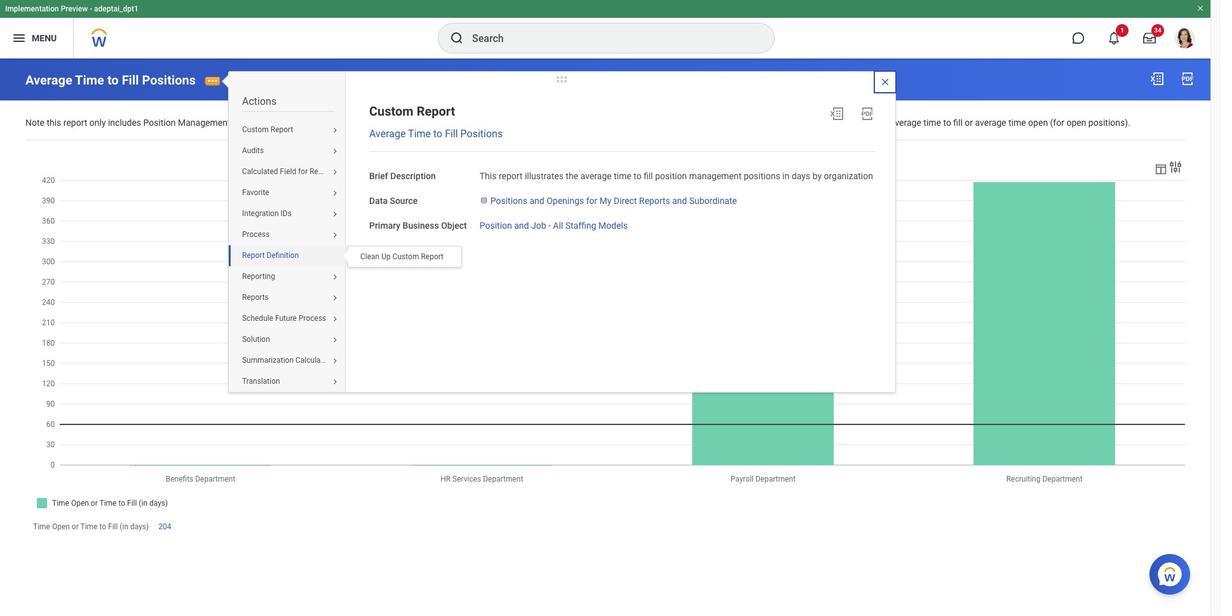 Task type: vqa. For each thing, say whether or not it's contained in the screenshot.
summarization calculation for report
yes



Task type: locate. For each thing, give the bounding box(es) containing it.
chevron right image for calculated field for report
[[327, 169, 343, 176]]

chevron right image inside translation menu item
[[327, 378, 343, 386]]

average time to fill positions link
[[25, 72, 196, 88], [369, 128, 503, 140]]

for left my
[[586, 196, 597, 206]]

0 horizontal spatial open
[[770, 117, 790, 128]]

1 horizontal spatial report
[[499, 171, 523, 181]]

1 horizontal spatial custom report
[[369, 104, 455, 119]]

chevron right image inside summarization calculation for report menu item
[[327, 357, 343, 365]]

menu containing custom report
[[229, 120, 370, 392]]

time up only
[[75, 72, 104, 88]]

0 vertical spatial positions
[[142, 72, 196, 88]]

position inside custom report dialog
[[480, 220, 512, 230]]

1 vertical spatial or
[[72, 523, 79, 531]]

days left "with"
[[512, 117, 531, 128]]

days left by
[[792, 171, 810, 181]]

brief description element
[[480, 163, 873, 182]]

custom report
[[369, 104, 455, 119], [242, 125, 293, 134]]

0 horizontal spatial average
[[25, 72, 72, 88]]

3 chevron right image from the top
[[327, 211, 343, 218]]

the inside brief description element
[[566, 171, 578, 181]]

positions
[[142, 72, 196, 88], [460, 128, 503, 140], [490, 196, 527, 206]]

0 horizontal spatial -
[[90, 4, 92, 13]]

staffing
[[565, 220, 596, 230]]

chevron right image for custom report
[[327, 127, 343, 134]]

custom up audits
[[242, 125, 269, 134]]

days
[[512, 117, 531, 128], [792, 171, 810, 181]]

-
[[90, 4, 92, 13], [548, 220, 551, 230]]

average time to fill positions link inside average time to fill positions main content
[[25, 72, 196, 88]]

open left (for
[[1028, 117, 1048, 128]]

average inside brief description element
[[580, 171, 612, 181]]

filled
[[732, 117, 751, 128]]

with
[[533, 117, 550, 128]]

chevron right image for schedule future process
[[327, 316, 343, 323]]

fill
[[122, 72, 139, 88], [445, 128, 458, 140], [108, 523, 118, 531]]

positions inside brief description element
[[744, 171, 780, 181]]

object
[[441, 220, 467, 230]]

menu banner
[[0, 0, 1211, 58]]

data
[[369, 196, 388, 206]]

average time to fill positions link up description at top left
[[369, 128, 503, 140]]

0 vertical spatial -
[[90, 4, 92, 13]]

for right the calculation
[[335, 356, 345, 365]]

reports up schedule
[[242, 293, 269, 302]]

report left illustrates
[[499, 171, 523, 181]]

3 chevron right image from the top
[[327, 232, 343, 239]]

fill inside custom report dialog
[[445, 128, 458, 140]]

chevron right image down groups)
[[327, 148, 343, 155]]

management
[[689, 171, 742, 181]]

chevron right image up reports menu item
[[327, 274, 343, 281]]

chevron right image down the integration ids menu item
[[327, 232, 343, 239]]

this up data source image
[[480, 171, 497, 181]]

1 horizontal spatial includes
[[696, 117, 730, 128]]

justify image
[[11, 31, 27, 46]]

chevron right image inside favorite menu item
[[327, 190, 343, 197]]

export to excel image
[[1150, 71, 1165, 86]]

view printable version (pdf) image
[[1180, 71, 1195, 86]]

in
[[503, 117, 510, 128], [782, 171, 790, 181]]

shows
[[386, 117, 412, 128], [847, 117, 873, 128]]

chevron right image inside calculated field for report menu item
[[327, 169, 343, 176]]

204 button
[[158, 522, 173, 532]]

custom report up audits
[[242, 125, 293, 134]]

1 vertical spatial average
[[369, 128, 406, 140]]

positions left export to excel image
[[792, 117, 828, 128]]

1 horizontal spatial positions
[[744, 171, 780, 181]]

average
[[25, 72, 72, 88], [369, 128, 406, 140]]

and left job
[[514, 220, 529, 230]]

1 vertical spatial this
[[480, 171, 497, 181]]

chevron right image for integration ids
[[327, 211, 343, 218]]

chevron right image up audits menu item
[[327, 127, 343, 134]]

0 horizontal spatial days
[[512, 117, 531, 128]]

position
[[143, 117, 176, 128], [480, 220, 512, 230]]

1 horizontal spatial or
[[965, 117, 973, 128]]

0 horizontal spatial for
[[298, 167, 308, 176]]

ids
[[281, 209, 292, 218]]

reports
[[639, 196, 670, 206], [242, 293, 269, 302]]

open right (for
[[1067, 117, 1086, 128]]

time inside brief description element
[[614, 171, 631, 181]]

2 chevron right image from the top
[[327, 148, 343, 155]]

management
[[178, 117, 230, 128]]

0 horizontal spatial custom report
[[242, 125, 293, 134]]

7 chevron right image from the top
[[327, 357, 343, 365]]

1
[[1120, 27, 1124, 34]]

close environment banner image
[[1197, 4, 1204, 12]]

close image
[[880, 77, 890, 87]]

shows right groups)
[[386, 117, 412, 128]]

chevron right image
[[327, 169, 343, 176], [327, 190, 343, 197], [327, 211, 343, 218], [327, 295, 343, 302], [327, 316, 343, 323], [327, 337, 343, 344], [327, 357, 343, 365]]

reports inside menu item
[[242, 293, 269, 302]]

0 vertical spatial fill
[[122, 72, 139, 88]]

chevron right image inside reports menu item
[[327, 295, 343, 302]]

up
[[381, 252, 391, 261]]

0 vertical spatial this
[[651, 117, 668, 128]]

includes right only
[[108, 117, 141, 128]]

reports right direct
[[639, 196, 670, 206]]

to
[[107, 72, 119, 88], [482, 117, 489, 128], [943, 117, 951, 128], [433, 128, 442, 140], [634, 171, 641, 181], [99, 523, 106, 531]]

average time to fill positions link up only
[[25, 72, 196, 88]]

this inside brief description element
[[480, 171, 497, 181]]

or
[[965, 117, 973, 128], [72, 523, 79, 531]]

1 vertical spatial custom report
[[242, 125, 293, 134]]

0 vertical spatial average
[[25, 72, 72, 88]]

chevron right image for summarization calculation for report
[[327, 357, 343, 365]]

by
[[813, 171, 822, 181]]

open
[[770, 117, 790, 128], [1028, 117, 1048, 128], [1067, 117, 1086, 128]]

time
[[75, 72, 104, 88], [408, 128, 431, 140], [33, 523, 50, 531], [80, 523, 98, 531]]

chevron right image inside the process menu item
[[327, 232, 343, 239]]

1 vertical spatial reports
[[242, 293, 269, 302]]

1 horizontal spatial average time to fill positions link
[[369, 128, 503, 140]]

Search Workday  search field
[[472, 24, 748, 52]]

0 horizontal spatial average time to fill positions
[[25, 72, 196, 88]]

for
[[298, 167, 308, 176], [586, 196, 597, 206], [335, 356, 345, 365]]

reports menu item
[[229, 288, 348, 308]]

favorite
[[242, 188, 269, 197]]

0 vertical spatial custom report
[[369, 104, 455, 119]]

0 horizontal spatial fill
[[492, 117, 501, 128]]

chevron right image inside custom report menu item
[[327, 127, 343, 134]]

includes left filled
[[696, 117, 730, 128]]

chevron right image for solution
[[327, 337, 343, 344]]

0 horizontal spatial in
[[503, 117, 510, 128]]

and
[[369, 117, 383, 128], [753, 117, 768, 128], [830, 117, 845, 128], [530, 196, 544, 206], [672, 196, 687, 206], [514, 220, 529, 230]]

positions and openings for my direct reports and subordinate link
[[490, 193, 737, 206]]

0 vertical spatial reports
[[639, 196, 670, 206]]

1 vertical spatial in
[[782, 171, 790, 181]]

report right days.
[[670, 117, 694, 128]]

position and job - all staffing models
[[480, 220, 628, 230]]

being
[[592, 117, 614, 128]]

1 vertical spatial fill
[[445, 128, 458, 140]]

1 vertical spatial average time to fill positions link
[[369, 128, 503, 140]]

the
[[414, 117, 426, 128], [552, 117, 564, 128], [875, 117, 888, 128], [566, 171, 578, 181]]

1 horizontal spatial this
[[651, 117, 668, 128]]

solution menu item
[[229, 329, 348, 350]]

menu
[[229, 120, 370, 392]]

1 horizontal spatial fill
[[644, 171, 653, 181]]

0 vertical spatial average time to fill positions
[[25, 72, 196, 88]]

time right open
[[80, 523, 98, 531]]

audits menu item
[[229, 141, 348, 162]]

1 horizontal spatial shows
[[847, 117, 873, 128]]

implementation preview -   adeptai_dpt1
[[5, 4, 138, 13]]

chevron right image for translation
[[327, 378, 343, 386]]

2 vertical spatial fill
[[108, 523, 118, 531]]

- inside position and job - all staffing models link
[[548, 220, 551, 230]]

time up description at top left
[[408, 128, 431, 140]]

0 vertical spatial average time to fill positions link
[[25, 72, 196, 88]]

custom right the up
[[393, 252, 419, 261]]

organization
[[824, 171, 873, 181]]

4 chevron right image from the top
[[327, 274, 343, 281]]

integration ids
[[242, 209, 292, 218]]

1 vertical spatial for
[[586, 196, 597, 206]]

position down data source image
[[480, 220, 512, 230]]

average time to fill positions inside custom report dialog
[[369, 128, 503, 140]]

chevron right image for favorite
[[327, 190, 343, 197]]

2 horizontal spatial open
[[1067, 117, 1086, 128]]

4 chevron right image from the top
[[327, 295, 343, 302]]

position and job - all staffing models link
[[480, 218, 628, 230]]

average time to fill positions - table image
[[1154, 162, 1168, 176]]

description
[[390, 171, 436, 181]]

1 chevron right image from the top
[[327, 127, 343, 134]]

data source
[[369, 196, 418, 206]]

1 horizontal spatial in
[[782, 171, 790, 181]]

- left 'all' on the left top of page
[[548, 220, 551, 230]]

2 horizontal spatial report
[[670, 117, 694, 128]]

0 horizontal spatial report
[[63, 117, 87, 128]]

report
[[417, 104, 455, 119], [271, 125, 293, 134], [310, 167, 332, 176], [242, 251, 265, 260], [421, 252, 444, 261], [347, 356, 370, 365]]

0 horizontal spatial includes
[[108, 117, 141, 128]]

chevron right image down the calculation
[[327, 378, 343, 386]]

in inside average time to fill positions main content
[[503, 117, 510, 128]]

0 horizontal spatial position
[[143, 117, 176, 128]]

process down integration
[[242, 230, 270, 239]]

custom
[[369, 104, 413, 119], [242, 125, 269, 134], [393, 252, 419, 261]]

clean up custom report menu
[[348, 247, 461, 267]]

2 horizontal spatial fill
[[445, 128, 458, 140]]

audits
[[242, 146, 264, 155]]

all
[[553, 220, 563, 230]]

1 open from the left
[[770, 117, 790, 128]]

2 chevron right image from the top
[[327, 190, 343, 197]]

chevron right image inside the integration ids menu item
[[327, 211, 343, 218]]

chevron right image inside reporting menu item
[[327, 274, 343, 281]]

average time to fill positions main content
[[0, 58, 1211, 559]]

shows right export to excel image
[[847, 117, 873, 128]]

reporting menu item
[[229, 267, 348, 288]]

days)
[[130, 523, 149, 531]]

this
[[651, 117, 668, 128], [480, 171, 497, 181]]

export to excel image
[[829, 106, 844, 121]]

for for summarization calculation for report
[[335, 356, 345, 365]]

0 horizontal spatial or
[[72, 523, 79, 531]]

for for calculated field for report
[[298, 167, 308, 176]]

0 horizontal spatial positions
[[233, 117, 269, 128]]

positions down actions
[[233, 117, 269, 128]]

5 chevron right image from the top
[[327, 378, 343, 386]]

1 vertical spatial average time to fill positions
[[369, 128, 503, 140]]

2 includes from the left
[[696, 117, 730, 128]]

0 horizontal spatial shows
[[386, 117, 412, 128]]

2 vertical spatial custom
[[393, 252, 419, 261]]

1 vertical spatial -
[[548, 220, 551, 230]]

positions right management
[[744, 171, 780, 181]]

1 vertical spatial custom
[[242, 125, 269, 134]]

this right days.
[[651, 117, 668, 128]]

1 vertical spatial position
[[480, 220, 512, 230]]

0 vertical spatial process
[[242, 230, 270, 239]]

positions inside main content
[[142, 72, 196, 88]]

1 horizontal spatial process
[[299, 314, 326, 323]]

fill inside brief description element
[[644, 171, 653, 181]]

calculated
[[242, 167, 278, 176]]

average time to fill positions up description at top left
[[369, 128, 503, 140]]

average inside average time to fill positions main content
[[25, 72, 72, 88]]

2 open from the left
[[1028, 117, 1048, 128]]

1 horizontal spatial -
[[548, 220, 551, 230]]

models
[[598, 220, 628, 230]]

average inside custom report dialog
[[369, 128, 406, 140]]

position left management
[[143, 117, 176, 128]]

includes
[[108, 117, 141, 128], [696, 117, 730, 128]]

process
[[242, 230, 270, 239], [299, 314, 326, 323]]

average
[[428, 117, 460, 128], [890, 117, 921, 128], [975, 117, 1006, 128], [580, 171, 612, 181]]

custom report right groups)
[[369, 104, 455, 119]]

1 horizontal spatial position
[[480, 220, 512, 230]]

0 horizontal spatial this
[[480, 171, 497, 181]]

1 horizontal spatial reports
[[639, 196, 670, 206]]

1 horizontal spatial for
[[335, 356, 345, 365]]

34 button
[[1136, 24, 1164, 52]]

custom inside menu item
[[242, 125, 269, 134]]

- right preview
[[90, 4, 92, 13]]

reporting
[[242, 272, 275, 281]]

chevron right image inside schedule future process menu item
[[327, 316, 343, 323]]

positions).
[[1088, 117, 1130, 128]]

average time to fill positions
[[25, 72, 196, 88], [369, 128, 503, 140]]

my
[[600, 196, 612, 206]]

5 chevron right image from the top
[[327, 316, 343, 323]]

0 vertical spatial for
[[298, 167, 308, 176]]

search image
[[449, 31, 465, 46]]

chevron right image for audits
[[327, 148, 343, 155]]

this report illustrates the average time to fill position management positions in days by organization
[[480, 171, 873, 181]]

2 shows from the left
[[847, 117, 873, 128]]

process right future
[[299, 314, 326, 323]]

report
[[63, 117, 87, 128], [670, 117, 694, 128], [499, 171, 523, 181]]

average time to fill positions inside main content
[[25, 72, 196, 88]]

1 horizontal spatial average time to fill positions
[[369, 128, 503, 140]]

and right groups)
[[369, 117, 383, 128]]

for right field
[[298, 167, 308, 176]]

2 vertical spatial for
[[335, 356, 345, 365]]

openings
[[547, 196, 584, 206]]

menu button
[[0, 18, 73, 58]]

1 shows from the left
[[386, 117, 412, 128]]

6 chevron right image from the top
[[327, 337, 343, 344]]

average down menu
[[25, 72, 72, 88]]

chevron right image
[[327, 127, 343, 134], [327, 148, 343, 155], [327, 232, 343, 239], [327, 274, 343, 281], [327, 378, 343, 386]]

1 horizontal spatial days
[[792, 171, 810, 181]]

calculation
[[295, 356, 334, 365]]

adeptai_dpt1
[[94, 4, 138, 13]]

0 horizontal spatial average time to fill positions link
[[25, 72, 196, 88]]

and down this report illustrates the average time to fill position management positions in days by organization
[[672, 196, 687, 206]]

0 vertical spatial in
[[503, 117, 510, 128]]

in left by
[[782, 171, 790, 181]]

schedule future process menu item
[[229, 308, 348, 329]]

2 vertical spatial positions
[[490, 196, 527, 206]]

and left view printable version (pdf) image
[[830, 117, 845, 128]]

in left "with"
[[503, 117, 510, 128]]

average time to fill positions up only
[[25, 72, 196, 88]]

1 horizontal spatial open
[[1028, 117, 1048, 128]]

1 chevron right image from the top
[[327, 169, 343, 176]]

clean up custom report dialog
[[335, 246, 462, 268]]

60
[[616, 117, 626, 128]]

1 vertical spatial positions
[[460, 128, 503, 140]]

direct
[[614, 196, 637, 206]]

custom right groups)
[[369, 104, 413, 119]]

0 vertical spatial days
[[512, 117, 531, 128]]

204
[[158, 523, 171, 531]]

time
[[462, 117, 479, 128], [924, 117, 941, 128], [1008, 117, 1026, 128], [614, 171, 631, 181]]

chevron right image inside audits menu item
[[327, 148, 343, 155]]

1 vertical spatial days
[[792, 171, 810, 181]]

(for
[[1050, 117, 1064, 128]]

open right filled
[[770, 117, 790, 128]]

schedule future process
[[242, 314, 326, 323]]

the up openings
[[566, 171, 578, 181]]

process menu item
[[229, 225, 348, 246]]

average up 'brief'
[[369, 128, 406, 140]]

report right this
[[63, 117, 87, 128]]

chevron right image inside solution menu item
[[327, 337, 343, 344]]

summarization calculation for report
[[242, 356, 370, 365]]

subordinate
[[689, 196, 737, 206]]

0 horizontal spatial reports
[[242, 293, 269, 302]]

1 horizontal spatial fill
[[122, 72, 139, 88]]

0 vertical spatial position
[[143, 117, 176, 128]]

fill
[[492, 117, 501, 128], [953, 117, 963, 128], [644, 171, 653, 181]]

0 horizontal spatial fill
[[108, 523, 118, 531]]

1 horizontal spatial average
[[369, 128, 406, 140]]



Task type: describe. For each thing, give the bounding box(es) containing it.
custom report menu item
[[229, 120, 348, 141]]

custom report dialog
[[215, 71, 896, 393]]

0 vertical spatial custom
[[369, 104, 413, 119]]

report inside brief description element
[[499, 171, 523, 181]]

34
[[1154, 27, 1161, 34]]

view printable version (pdf) image
[[860, 106, 875, 121]]

3 open from the left
[[1067, 117, 1086, 128]]

0 horizontal spatial process
[[242, 230, 270, 239]]

profile logan mcneil image
[[1175, 28, 1195, 51]]

integration
[[242, 209, 279, 218]]

primary
[[369, 220, 400, 230]]

positions and openings for my direct reports and subordinate
[[490, 196, 737, 206]]

positions for rightmost "average time to fill positions" link
[[460, 128, 503, 140]]

calculated field for report menu item
[[229, 162, 348, 183]]

definition
[[267, 251, 299, 260]]

preview
[[61, 4, 88, 13]]

notifications large image
[[1108, 32, 1120, 44]]

2 horizontal spatial positions
[[792, 117, 828, 128]]

future
[[275, 314, 297, 323]]

brief description
[[369, 171, 436, 181]]

integration ids menu item
[[229, 204, 348, 225]]

menu
[[32, 33, 57, 43]]

data source image
[[480, 196, 488, 206]]

and up job
[[530, 196, 544, 206]]

favorite menu item
[[229, 183, 348, 204]]

to inside brief description element
[[634, 171, 641, 181]]

brief
[[369, 171, 388, 181]]

configure and view chart data image
[[1168, 160, 1183, 175]]

job
[[531, 220, 546, 230]]

(not
[[271, 117, 287, 128]]

headcount
[[289, 117, 333, 128]]

1 button
[[1100, 24, 1129, 52]]

days inside brief description element
[[792, 171, 810, 181]]

0 vertical spatial or
[[965, 117, 973, 128]]

1 vertical spatial process
[[299, 314, 326, 323]]

illustrates
[[525, 171, 564, 181]]

the right view printable version (pdf) image
[[875, 117, 888, 128]]

the up description at top left
[[414, 117, 426, 128]]

groups)
[[335, 117, 367, 128]]

chevron right image for reporting
[[327, 274, 343, 281]]

source
[[390, 196, 418, 206]]

1 includes from the left
[[108, 117, 141, 128]]

open
[[52, 523, 70, 531]]

this
[[47, 117, 61, 128]]

translation
[[242, 377, 280, 386]]

and right filled
[[753, 117, 768, 128]]

business
[[403, 220, 439, 230]]

move modal image
[[549, 72, 575, 87]]

this inside average time to fill positions main content
[[651, 117, 668, 128]]

only
[[89, 117, 106, 128]]

position
[[655, 171, 687, 181]]

primary business object
[[369, 220, 467, 230]]

summarization calculation for report menu item
[[229, 350, 370, 371]]

in inside brief description element
[[782, 171, 790, 181]]

report inside menu
[[421, 252, 444, 261]]

target
[[567, 117, 590, 128]]

menu inside custom report dialog
[[229, 120, 370, 392]]

chevron right image for process
[[327, 232, 343, 239]]

custom report inside menu item
[[242, 125, 293, 134]]

(in
[[120, 523, 128, 531]]

time inside custom report dialog
[[408, 128, 431, 140]]

note
[[25, 117, 44, 128]]

note this report only includes position management positions (not headcount groups) and shows the average time to fill in days with the target being 60 days. this report includes filled and open positions and shows the average time to fill or average time open (for open positions).
[[25, 117, 1130, 128]]

position inside main content
[[143, 117, 176, 128]]

- inside "menu" banner
[[90, 4, 92, 13]]

chevron right image for reports
[[327, 295, 343, 302]]

summarization
[[242, 356, 294, 365]]

time open or time to fill (in days)
[[33, 523, 149, 531]]

implementation
[[5, 4, 59, 13]]

days.
[[628, 117, 649, 128]]

report inside menu item
[[271, 125, 293, 134]]

translation menu item
[[229, 371, 348, 392]]

solution
[[242, 335, 270, 344]]

2 horizontal spatial fill
[[953, 117, 963, 128]]

days inside average time to fill positions main content
[[512, 117, 531, 128]]

and inside position and job - all staffing models link
[[514, 220, 529, 230]]

calculated field for report
[[242, 167, 332, 176]]

actions
[[242, 95, 277, 107]]

time left open
[[33, 523, 50, 531]]

report definition
[[242, 251, 299, 260]]

field
[[280, 167, 296, 176]]

clean up custom report
[[360, 252, 444, 261]]

positions for "average time to fill positions" link inside the average time to fill positions main content
[[142, 72, 196, 88]]

2 horizontal spatial for
[[586, 196, 597, 206]]

schedule
[[242, 314, 273, 323]]

the right "with"
[[552, 117, 564, 128]]

inbox large image
[[1143, 32, 1156, 44]]

clean
[[360, 252, 380, 261]]



